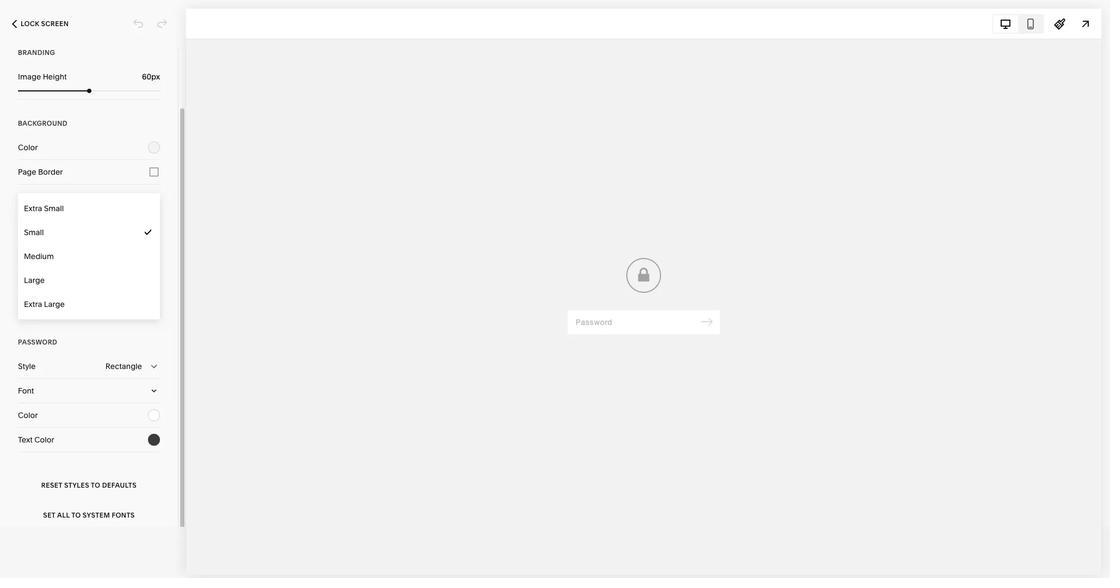Task type: describe. For each thing, give the bounding box(es) containing it.
lock for lock screen
[[21, 20, 39, 28]]

0 vertical spatial small
[[44, 204, 64, 213]]

extra large
[[24, 299, 65, 309]]

image
[[18, 72, 41, 82]]

Size field
[[18, 220, 160, 244]]

3 color button from the top
[[18, 403, 160, 427]]

border
[[38, 167, 63, 177]]

medium
[[24, 252, 54, 261]]

text
[[18, 435, 33, 445]]

font
[[18, 386, 34, 396]]

background
[[18, 119, 68, 127]]

reset styles to defaults
[[41, 481, 137, 489]]

screen
[[41, 20, 69, 28]]

reset styles to defaults button
[[18, 470, 160, 500]]

lock screen button
[[0, 12, 81, 36]]

text color
[[18, 435, 54, 445]]

set all to system fonts
[[43, 511, 135, 519]]

list box containing extra small
[[18, 197, 160, 316]]

color up page
[[18, 143, 38, 152]]

defaults
[[102, 481, 137, 489]]



Task type: vqa. For each thing, say whether or not it's contained in the screenshot.
Border
yes



Task type: locate. For each thing, give the bounding box(es) containing it.
page border
[[18, 167, 63, 177]]

0 vertical spatial extra
[[24, 204, 42, 213]]

None range field
[[18, 89, 160, 93]]

color right text
[[34, 435, 54, 445]]

1 vertical spatial extra
[[24, 299, 42, 309]]

large up password
[[44, 299, 65, 309]]

fonts
[[112, 511, 135, 519]]

image height
[[18, 72, 67, 82]]

color down font
[[18, 410, 38, 420]]

1 vertical spatial color button
[[18, 294, 160, 318]]

small down border
[[44, 204, 64, 213]]

0 vertical spatial large
[[24, 275, 45, 285]]

1 vertical spatial small
[[24, 228, 44, 237]]

extra for extra large
[[24, 299, 42, 309]]

set all to system fonts button
[[18, 500, 160, 530]]

2 color button from the top
[[18, 294, 160, 318]]

lock up size
[[18, 204, 37, 212]]

color inside "button"
[[34, 435, 54, 445]]

lock screen
[[21, 20, 69, 28]]

small
[[44, 204, 64, 213], [24, 228, 44, 237]]

1 color button from the top
[[18, 136, 160, 160]]

0 horizontal spatial to
[[71, 511, 81, 519]]

extra small
[[24, 204, 64, 213]]

color button
[[18, 136, 160, 160], [18, 294, 160, 318], [18, 403, 160, 427]]

0 vertical spatial to
[[91, 481, 100, 489]]

set
[[43, 511, 56, 519]]

1 horizontal spatial to
[[91, 481, 100, 489]]

extra up size
[[24, 204, 42, 213]]

1 vertical spatial to
[[71, 511, 81, 519]]

to
[[91, 481, 100, 489], [71, 511, 81, 519]]

lock inside lock screen button
[[21, 20, 39, 28]]

2 extra from the top
[[24, 299, 42, 309]]

font button
[[18, 379, 160, 403]]

extra up password
[[24, 299, 42, 309]]

small up medium
[[24, 228, 44, 237]]

all
[[57, 511, 70, 519]]

0 vertical spatial color button
[[18, 136, 160, 160]]

system
[[83, 511, 110, 519]]

tab list
[[994, 15, 1044, 32]]

text color button
[[18, 428, 160, 452]]

large
[[24, 275, 45, 285], [44, 299, 65, 309]]

styles
[[64, 481, 89, 489]]

extra
[[24, 204, 42, 213], [24, 299, 42, 309]]

password
[[18, 338, 57, 346]]

branding
[[18, 48, 55, 57]]

list box
[[18, 197, 160, 316]]

size
[[18, 228, 33, 237]]

1 vertical spatial large
[[44, 299, 65, 309]]

lock for lock
[[18, 204, 37, 212]]

page
[[18, 167, 36, 177]]

height
[[43, 72, 67, 82]]

to for styles
[[91, 481, 100, 489]]

lock left screen
[[21, 20, 39, 28]]

color
[[18, 143, 38, 152], [18, 301, 38, 311], [18, 410, 38, 420], [34, 435, 54, 445]]

2 vertical spatial color button
[[18, 403, 160, 427]]

color up password
[[18, 301, 38, 311]]

large down medium
[[24, 275, 45, 285]]

reset
[[41, 481, 62, 489]]

to for all
[[71, 511, 81, 519]]

to right all
[[71, 511, 81, 519]]

to right styles
[[91, 481, 100, 489]]

1 vertical spatial lock
[[18, 204, 37, 212]]

None field
[[125, 71, 160, 83]]

1 extra from the top
[[24, 204, 42, 213]]

lock
[[21, 20, 39, 28], [18, 204, 37, 212]]

extra for extra small
[[24, 204, 42, 213]]

0 vertical spatial lock
[[21, 20, 39, 28]]



